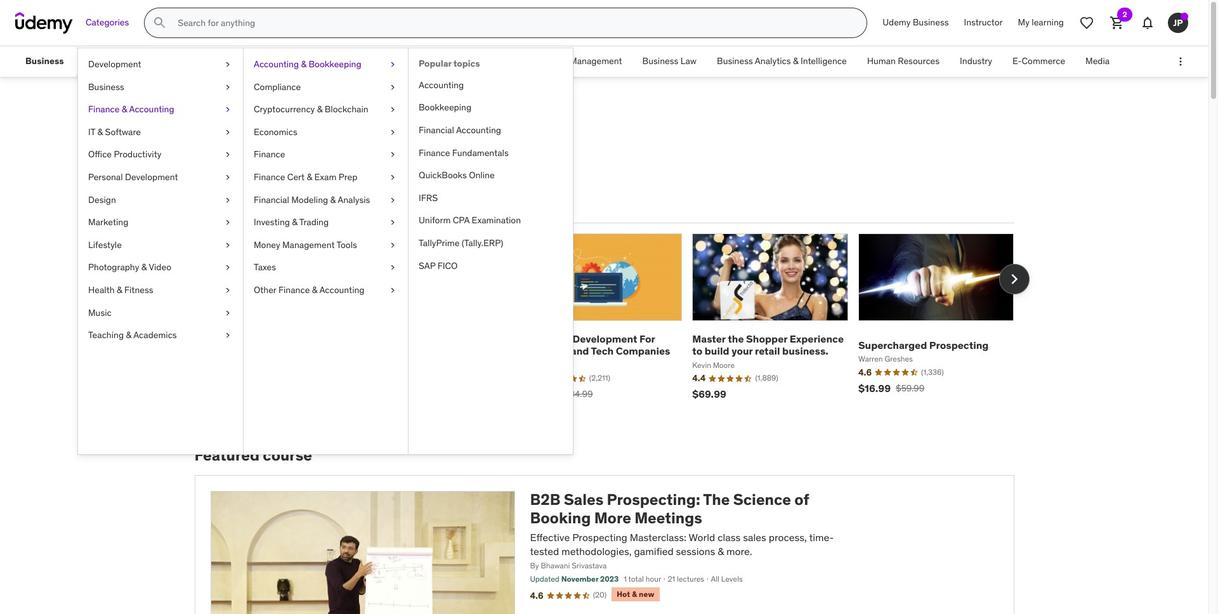 Task type: locate. For each thing, give the bounding box(es) containing it.
academics
[[133, 330, 177, 341]]

business left law on the top right
[[643, 55, 679, 67]]

build
[[705, 345, 730, 358]]

2 horizontal spatial sales
[[564, 490, 604, 510]]

0 vertical spatial financial
[[419, 124, 454, 136]]

2 vertical spatial sales
[[564, 490, 604, 510]]

tallyprime (tally.erp) link
[[409, 232, 573, 255]]

to left the build
[[693, 345, 703, 358]]

management for project management
[[570, 55, 623, 67]]

0 horizontal spatial financial
[[254, 194, 289, 205]]

sales
[[744, 531, 767, 544]]

finance up quickbooks
[[419, 147, 450, 158]]

business
[[913, 17, 949, 28], [25, 55, 64, 67], [383, 55, 419, 67], [643, 55, 679, 67], [717, 55, 753, 67], [88, 81, 124, 92], [527, 333, 571, 345]]

media
[[1086, 55, 1111, 67]]

xsmall image inside the marketing link
[[223, 217, 233, 229]]

xsmall image for design
[[223, 194, 233, 206]]

master
[[693, 333, 726, 345]]

accounting & bookkeeping element
[[408, 48, 573, 455]]

development inside business development for startups and tech companies
[[573, 333, 638, 345]]

finance left cert
[[254, 171, 285, 183]]

quickbooks online link
[[409, 165, 573, 187]]

1 vertical spatial financial
[[254, 194, 289, 205]]

supercharged prospecting link
[[859, 339, 989, 352]]

bookkeeping up compliance link
[[309, 58, 362, 70]]

xsmall image
[[388, 58, 398, 71], [223, 81, 233, 93], [388, 81, 398, 93], [388, 104, 398, 116], [388, 149, 398, 161], [223, 171, 233, 184], [388, 194, 398, 206], [388, 217, 398, 229], [388, 262, 398, 274], [223, 284, 233, 297]]

financial modeling & analysis
[[254, 194, 370, 205]]

0 horizontal spatial prospecting
[[573, 531, 628, 544]]

jp link
[[1164, 8, 1194, 38]]

booking
[[530, 508, 591, 528]]

0 vertical spatial prospecting
[[930, 339, 989, 352]]

xsmall image inside finance & accounting link
[[223, 104, 233, 116]]

Search for anything text field
[[175, 12, 852, 34]]

udemy image
[[15, 12, 73, 34]]

b2b sales prospecting: the science of booking more meetings effective prospecting masterclass: world class sales process, time- tested methodologies, gamified sessions & more. by bhawani srivastava
[[530, 490, 834, 571]]

master the shopper experience to build your retail business. link
[[693, 333, 844, 358]]

xsmall image for financial modeling & analysis
[[388, 194, 398, 206]]

1 horizontal spatial sales
[[341, 55, 363, 67]]

bookkeeping
[[309, 58, 362, 70], [419, 102, 472, 113]]

1 horizontal spatial financial
[[419, 124, 454, 136]]

the
[[704, 490, 730, 510]]

sales left economics
[[195, 107, 248, 133]]

courses to get you started
[[195, 162, 386, 182]]

process,
[[769, 531, 807, 544]]

xsmall image inside photography & video link
[[223, 262, 233, 274]]

human resources
[[868, 55, 940, 67]]

analytics
[[755, 55, 791, 67]]

0 vertical spatial bookkeeping
[[309, 58, 362, 70]]

1
[[624, 575, 627, 584]]

1 vertical spatial to
[[693, 345, 703, 358]]

1 horizontal spatial prospecting
[[930, 339, 989, 352]]

all
[[711, 575, 720, 584]]

& right hot
[[632, 590, 638, 599]]

1 vertical spatial development
[[125, 171, 178, 183]]

xsmall image inside the financial modeling & analysis link
[[388, 194, 398, 206]]

1 vertical spatial bookkeeping
[[419, 102, 472, 113]]

sales up compliance link
[[341, 55, 363, 67]]

levels
[[722, 575, 743, 584]]

xsmall image inside cryptocurrency & blockchain link
[[388, 104, 398, 116]]

xsmall image for lifestyle
[[223, 239, 233, 252]]

& right analytics
[[794, 55, 799, 67]]

0 horizontal spatial bookkeeping
[[309, 58, 362, 70]]

my
[[1019, 17, 1030, 28]]

xsmall image inside the office productivity link
[[223, 149, 233, 161]]

financial up finance fundamentals on the top left of page
[[419, 124, 454, 136]]

to left get
[[257, 162, 272, 182]]

wishlist image
[[1080, 15, 1095, 30]]

trading
[[300, 217, 329, 228]]

accounting & bookkeeping link
[[244, 53, 408, 76]]

business link up finance & accounting
[[78, 76, 243, 99]]

management for money management tools
[[283, 239, 335, 251]]

arrow pointing to subcategory menu links image
[[74, 46, 85, 77]]

accounting down popular
[[419, 79, 464, 91]]

hour
[[646, 575, 662, 584]]

carousel element
[[195, 234, 1030, 417]]

financial accounting
[[419, 124, 502, 136]]

teaching & academics link
[[78, 325, 243, 347]]

xsmall image inside finance link
[[388, 149, 398, 161]]

investing
[[254, 217, 290, 228]]

office productivity
[[88, 149, 162, 160]]

xsmall image inside development link
[[223, 58, 233, 71]]

xsmall image inside teaching & academics link
[[223, 330, 233, 342]]

21 lectures
[[668, 575, 705, 584]]

meetings
[[635, 508, 703, 528]]

& up compliance link
[[301, 58, 307, 70]]

prospecting:
[[607, 490, 701, 510]]

money management tools
[[254, 239, 357, 251]]

0 horizontal spatial to
[[257, 162, 272, 182]]

economics link
[[244, 121, 408, 144]]

xsmall image inside business link
[[223, 81, 233, 93]]

bookkeeping up financial accounting
[[419, 102, 472, 113]]

finance inside 'accounting & bookkeeping' element
[[419, 147, 450, 158]]

& right cert
[[307, 171, 312, 183]]

it & software link
[[78, 121, 243, 144]]

1 vertical spatial prospecting
[[573, 531, 628, 544]]

of
[[795, 490, 810, 510]]

taxes link
[[244, 257, 408, 279]]

ifrs
[[419, 192, 438, 204]]

xsmall image inside accounting & bookkeeping link
[[388, 58, 398, 71]]

sales for sales
[[341, 55, 363, 67]]

project
[[539, 55, 568, 67]]

sap fico
[[419, 260, 458, 271]]

more
[[595, 508, 632, 528]]

tested
[[530, 545, 559, 558]]

resources
[[899, 55, 940, 67]]

science
[[734, 490, 792, 510]]

jp
[[1174, 17, 1184, 28]]

management right project
[[570, 55, 623, 67]]

e-commerce
[[1013, 55, 1066, 67]]

intelligence
[[801, 55, 847, 67]]

xsmall image inside personal development link
[[223, 171, 233, 184]]

financial up investing
[[254, 194, 289, 205]]

accounting down the taxes link
[[320, 284, 365, 296]]

business link down udemy image
[[15, 46, 74, 77]]

business left and
[[527, 333, 571, 345]]

bookkeeping inside "link"
[[419, 102, 472, 113]]

next image
[[1005, 269, 1025, 289]]

tech
[[591, 345, 614, 358]]

xsmall image for finance
[[388, 149, 398, 161]]

business right udemy
[[913, 17, 949, 28]]

sessions
[[677, 545, 716, 558]]

business left popular
[[383, 55, 419, 67]]

xsmall image
[[223, 58, 233, 71], [223, 104, 233, 116], [223, 126, 233, 139], [388, 126, 398, 139], [223, 149, 233, 161], [388, 171, 398, 184], [223, 194, 233, 206], [223, 217, 233, 229], [223, 239, 233, 252], [388, 239, 398, 252], [223, 262, 233, 274], [388, 284, 398, 297], [223, 307, 233, 319], [223, 330, 233, 342]]

categories
[[86, 17, 129, 28]]

industry
[[961, 55, 993, 67]]

accounting up it & software link
[[129, 104, 174, 115]]

entrepreneurship link
[[85, 46, 175, 77]]

0 vertical spatial to
[[257, 162, 272, 182]]

personal development
[[88, 171, 178, 183]]

xsmall image inside health & fitness link
[[223, 284, 233, 297]]

1 horizontal spatial to
[[693, 345, 703, 358]]

finance fundamentals link
[[409, 142, 573, 165]]

financial inside 'accounting & bookkeeping' element
[[419, 124, 454, 136]]

xsmall image for business
[[223, 81, 233, 93]]

1 horizontal spatial business link
[[78, 76, 243, 99]]

xsmall image inside finance cert & exam prep link
[[388, 171, 398, 184]]

xsmall image for office productivity
[[223, 149, 233, 161]]

updated
[[530, 575, 560, 584]]

finance & accounting
[[88, 104, 174, 115]]

industry link
[[950, 46, 1003, 77]]

xsmall image inside economics link
[[388, 126, 398, 139]]

all levels
[[711, 575, 743, 584]]

music link
[[78, 302, 243, 325]]

b2b
[[530, 490, 561, 510]]

0 vertical spatial sales
[[341, 55, 363, 67]]

accounting up compliance on the left of the page
[[254, 58, 299, 70]]

xsmall image inside investing & trading link
[[388, 217, 398, 229]]

methodologies,
[[562, 545, 632, 558]]

21
[[668, 575, 676, 584]]

& down class
[[718, 545, 724, 558]]

sales for sales courses
[[195, 107, 248, 133]]

& left analysis
[[331, 194, 336, 205]]

xsmall image inside other finance & accounting link
[[388, 284, 398, 297]]

shopper
[[747, 333, 788, 345]]

popular
[[224, 200, 261, 213]]

1 vertical spatial sales
[[195, 107, 248, 133]]

xsmall image inside the money management tools link
[[388, 239, 398, 252]]

xsmall image inside the taxes link
[[388, 262, 398, 274]]

prospecting inside "carousel" element
[[930, 339, 989, 352]]

management down trading in the top left of the page
[[283, 239, 335, 251]]

development for business
[[573, 333, 638, 345]]

xsmall image inside the music link
[[223, 307, 233, 319]]

(20)
[[593, 590, 607, 600]]

online
[[469, 170, 495, 181]]

compliance link
[[244, 76, 408, 99]]

sales right b2b
[[564, 490, 604, 510]]

bookkeeping link
[[409, 97, 573, 119]]

health & fitness link
[[78, 279, 243, 302]]

xsmall image inside it & software link
[[223, 126, 233, 139]]

finance up it & software
[[88, 104, 120, 115]]

you
[[303, 162, 330, 182]]

& right it
[[98, 126, 103, 138]]

finance for finance & accounting
[[88, 104, 120, 115]]

xsmall image inside lifestyle link
[[223, 239, 233, 252]]

xsmall image inside the design link
[[223, 194, 233, 206]]

video
[[149, 262, 171, 273]]

productivity
[[114, 149, 162, 160]]

1 vertical spatial courses
[[195, 162, 254, 182]]

sap fico link
[[409, 255, 573, 278]]

uniform cpa examination link
[[409, 210, 573, 232]]

business.
[[783, 345, 829, 358]]

xsmall image inside compliance link
[[388, 81, 398, 93]]

development for personal
[[125, 171, 178, 183]]

0 horizontal spatial sales
[[195, 107, 248, 133]]

finance cert & exam prep link
[[244, 166, 408, 189]]

world
[[689, 531, 716, 544]]

quickbooks
[[419, 170, 467, 181]]

1 horizontal spatial bookkeeping
[[419, 102, 472, 113]]

finance for finance cert & exam prep
[[254, 171, 285, 183]]

the
[[728, 333, 744, 345]]

udemy
[[883, 17, 911, 28]]

2 vertical spatial development
[[573, 333, 638, 345]]

xsmall image for teaching & academics
[[223, 330, 233, 342]]

0 horizontal spatial business link
[[15, 46, 74, 77]]



Task type: describe. For each thing, give the bounding box(es) containing it.
xsmall image for cryptocurrency & blockchain
[[388, 104, 398, 116]]

financial accounting link
[[409, 119, 573, 142]]

(tally.erp)
[[462, 237, 504, 249]]

business strategy link
[[373, 46, 465, 77]]

hot & new
[[617, 590, 655, 599]]

& down trending on the top of the page
[[292, 217, 298, 228]]

hot
[[617, 590, 631, 599]]

business inside 'link'
[[913, 17, 949, 28]]

financial modeling & analysis link
[[244, 189, 408, 212]]

supercharged
[[859, 339, 928, 352]]

other finance & accounting
[[254, 284, 365, 296]]

udemy business
[[883, 17, 949, 28]]

your
[[732, 345, 753, 358]]

started
[[333, 162, 386, 182]]

& down compliance link
[[317, 104, 323, 115]]

xsmall image for marketing
[[223, 217, 233, 229]]

xsmall image for economics
[[388, 126, 398, 139]]

xsmall image for compliance
[[388, 81, 398, 93]]

submit search image
[[153, 15, 168, 30]]

health
[[88, 284, 115, 296]]

prospecting inside b2b sales prospecting: the science of booking more meetings effective prospecting masterclass: world class sales process, time- tested methodologies, gamified sessions & more. by bhawani srivastava
[[573, 531, 628, 544]]

e-
[[1013, 55, 1022, 67]]

shopping cart with 2 items image
[[1110, 15, 1126, 30]]

get
[[276, 162, 300, 182]]

more subcategory menu links image
[[1175, 55, 1188, 68]]

xsmall image for taxes
[[388, 262, 398, 274]]

xsmall image for health & fitness
[[223, 284, 233, 297]]

xsmall image for photography & video
[[223, 262, 233, 274]]

business development for startups and tech companies
[[527, 333, 671, 358]]

management up compliance on the left of the page
[[268, 55, 321, 67]]

& right teaching
[[126, 330, 131, 341]]

law
[[681, 55, 697, 67]]

xsmall image for development
[[223, 58, 233, 71]]

investing & trading link
[[244, 212, 408, 234]]

xsmall image for money management tools
[[388, 239, 398, 252]]

finance for finance fundamentals
[[419, 147, 450, 158]]

startups
[[527, 345, 569, 358]]

by
[[530, 562, 539, 571]]

xsmall image for investing & trading
[[388, 217, 398, 229]]

sales link
[[331, 46, 373, 77]]

& down the taxes link
[[312, 284, 318, 296]]

you have alerts image
[[1182, 13, 1189, 20]]

business left analytics
[[717, 55, 753, 67]]

gamified
[[635, 545, 674, 558]]

design link
[[78, 189, 243, 212]]

media link
[[1076, 46, 1121, 77]]

office
[[88, 149, 112, 160]]

personal
[[88, 171, 123, 183]]

it & software
[[88, 126, 141, 138]]

uniform
[[419, 215, 451, 226]]

finance right other
[[279, 284, 310, 296]]

& inside b2b sales prospecting: the science of booking more meetings effective prospecting masterclass: world class sales process, time- tested methodologies, gamified sessions & more. by bhawani srivastava
[[718, 545, 724, 558]]

xsmall image for personal development
[[223, 171, 233, 184]]

time-
[[810, 531, 834, 544]]

supercharged prospecting
[[859, 339, 989, 352]]

marketing link
[[78, 212, 243, 234]]

human resources link
[[858, 46, 950, 77]]

finance down economics
[[254, 149, 285, 160]]

it
[[88, 126, 95, 138]]

communication
[[185, 55, 248, 67]]

to inside master the shopper experience to build your retail business.
[[693, 345, 703, 358]]

2
[[1123, 10, 1128, 19]]

business law
[[643, 55, 697, 67]]

design
[[88, 194, 116, 205]]

2023
[[601, 575, 619, 584]]

management link
[[258, 46, 331, 77]]

operations link
[[465, 46, 529, 77]]

xsmall image for it & software
[[223, 126, 233, 139]]

business left arrow pointing to subcategory menu links icon
[[25, 55, 64, 67]]

photography
[[88, 262, 139, 273]]

topics
[[454, 58, 480, 69]]

ifrs link
[[409, 187, 573, 210]]

masterclass:
[[630, 531, 687, 544]]

quickbooks online
[[419, 170, 495, 181]]

november
[[562, 575, 599, 584]]

operations
[[475, 55, 519, 67]]

sap
[[419, 260, 436, 271]]

financial for financial modeling & analysis
[[254, 194, 289, 205]]

business up finance & accounting
[[88, 81, 124, 92]]

& left video
[[141, 262, 147, 273]]

investing & trading
[[254, 217, 329, 228]]

fundamentals
[[453, 147, 509, 158]]

prep
[[339, 171, 358, 183]]

xsmall image for finance cert & exam prep
[[388, 171, 398, 184]]

udemy business link
[[876, 8, 957, 38]]

tools
[[337, 239, 357, 251]]

& right health
[[117, 284, 122, 296]]

class
[[718, 531, 741, 544]]

my learning
[[1019, 17, 1065, 28]]

business inside business development for startups and tech companies
[[527, 333, 571, 345]]

0 vertical spatial courses
[[252, 107, 335, 133]]

4.6
[[530, 590, 544, 602]]

cpa
[[453, 215, 470, 226]]

experience
[[790, 333, 844, 345]]

master the shopper experience to build your retail business.
[[693, 333, 844, 358]]

e-commerce link
[[1003, 46, 1076, 77]]

0 vertical spatial development
[[88, 58, 141, 70]]

personal development link
[[78, 166, 243, 189]]

more.
[[727, 545, 753, 558]]

accounting up fundamentals
[[456, 124, 502, 136]]

finance fundamentals
[[419, 147, 509, 158]]

& up software
[[122, 104, 127, 115]]

business law link
[[633, 46, 707, 77]]

xsmall image for music
[[223, 307, 233, 319]]

sales inside b2b sales prospecting: the science of booking more meetings effective prospecting masterclass: world class sales process, time- tested methodologies, gamified sessions & more. by bhawani srivastava
[[564, 490, 604, 510]]

business strategy
[[383, 55, 455, 67]]

xsmall image for other finance & accounting
[[388, 284, 398, 297]]

xsmall image for finance & accounting
[[223, 104, 233, 116]]

notifications image
[[1141, 15, 1156, 30]]

companies
[[616, 345, 671, 358]]

human
[[868, 55, 896, 67]]

financial for financial accounting
[[419, 124, 454, 136]]

categories button
[[78, 8, 137, 38]]

tallyprime
[[419, 237, 460, 249]]

development link
[[78, 53, 243, 76]]

accounting link
[[409, 74, 573, 97]]

2 link
[[1103, 8, 1133, 38]]

business development for startups and tech companies link
[[527, 333, 671, 358]]

marketing
[[88, 217, 128, 228]]

my learning link
[[1011, 8, 1072, 38]]

xsmall image for accounting & bookkeeping
[[388, 58, 398, 71]]



Task type: vqa. For each thing, say whether or not it's contained in the screenshot.
- in the applicable ways to perform, and a phenomenal presentation. Great job! -Mathew M
no



